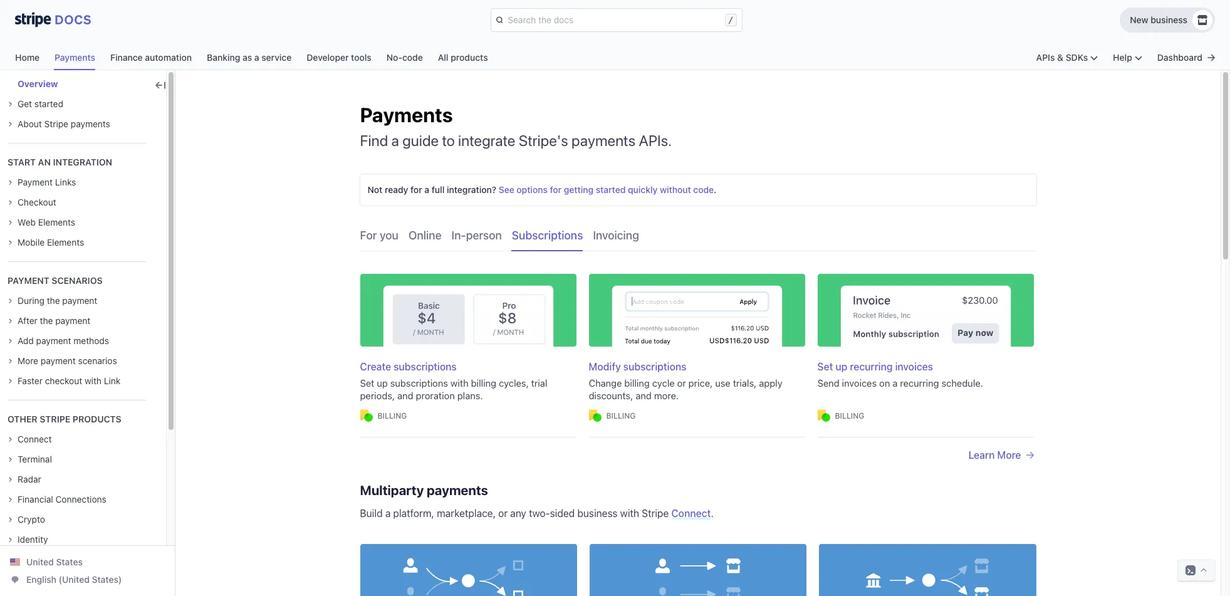 Task type: vqa. For each thing, say whether or not it's contained in the screenshot.
the two-
yes



Task type: locate. For each thing, give the bounding box(es) containing it.
0 vertical spatial up
[[836, 361, 848, 372]]

crypto link
[[8, 514, 45, 526]]

multiparty
[[360, 483, 424, 498]]

1 horizontal spatial business
[[1152, 14, 1188, 25]]

0 horizontal spatial set
[[360, 378, 375, 389]]

dropdown closed image inside the mobile elements link
[[8, 240, 13, 245]]

the right after at the left bottom
[[40, 315, 53, 326]]

up inside the set up subscriptions with billing cycles, trial periods, and proration plans.
[[377, 378, 388, 389]]

2 billing from the left
[[625, 378, 650, 389]]

payments up the see options for getting started quickly without code link
[[572, 132, 636, 149]]

dropdown closed image inside more payment scenarios link
[[8, 359, 13, 364]]

0 horizontal spatial billing
[[378, 411, 407, 421]]

dropdown closed image left add
[[8, 339, 13, 344]]

about stripe payments link
[[8, 118, 110, 130]]

0 vertical spatial set
[[818, 361, 834, 372]]

tab list containing home
[[15, 49, 488, 70]]

0 vertical spatial more
[[18, 356, 38, 366]]

subscriptions up cycle
[[624, 361, 687, 372]]

0 horizontal spatial .
[[711, 508, 714, 519]]

states
[[56, 557, 83, 568]]

0 vertical spatial invoices
[[896, 361, 934, 372]]

a inside banking as a service link
[[255, 52, 259, 63]]

checkout link
[[8, 196, 56, 209]]

1 vertical spatial elements
[[47, 237, 84, 248]]

dropdown closed image for financial connections
[[8, 497, 13, 502]]

connect link up enable businesses to accept payments directly image
[[672, 505, 711, 522]]

payment
[[62, 295, 97, 306], [55, 315, 90, 326], [36, 335, 71, 346], [41, 356, 76, 366]]

0 horizontal spatial products
[[73, 414, 121, 425]]

dropdown closed image inside identity link
[[8, 537, 13, 542]]

payments up integration
[[71, 119, 110, 129]]

payment scenarios
[[8, 275, 103, 286]]

service
[[262, 52, 292, 63]]

. up enable businesses to accept payments directly image
[[711, 508, 714, 519]]

dropdown closed image inside add payment methods link
[[8, 339, 13, 344]]

products inside tab list
[[451, 52, 488, 63]]

started up about stripe payments link in the left top of the page
[[34, 98, 63, 109]]

dropdown closed image down other
[[8, 437, 13, 442]]

dropdown closed image left during
[[8, 299, 13, 304]]

0 vertical spatial recurring
[[851, 361, 893, 372]]

1 vertical spatial code
[[694, 184, 714, 195]]

up up periods,
[[377, 378, 388, 389]]

home
[[15, 52, 40, 63]]

billing up the 'plans.' at the bottom left of page
[[471, 378, 497, 389]]

apis
[[1037, 52, 1056, 63]]

1 horizontal spatial invoices
[[896, 361, 934, 372]]

dropdown closed image up radar 'link'
[[8, 457, 13, 462]]

dropdown closed image inside radar 'link'
[[8, 477, 13, 482]]

0 vertical spatial products
[[451, 52, 488, 63]]

more inside "link"
[[998, 450, 1022, 461]]

see
[[499, 184, 515, 195]]

0 horizontal spatial up
[[377, 378, 388, 389]]

1 horizontal spatial .
[[714, 184, 717, 195]]

after the payment
[[18, 315, 90, 326]]

7 dropdown closed image from the top
[[8, 437, 13, 442]]

1 horizontal spatial billing
[[625, 378, 650, 389]]

0 horizontal spatial invoices
[[843, 378, 877, 389]]

dropdown closed image left faster
[[8, 379, 13, 384]]

billing inside the set up subscriptions with billing cycles, trial periods, and proration plans.
[[471, 378, 497, 389]]

apis & sdks button
[[1037, 51, 1099, 64]]

0 vertical spatial connect link
[[8, 433, 52, 446]]

for you
[[360, 229, 399, 242]]

1 and from the left
[[398, 390, 414, 401]]

dropdown closed image left after at the left bottom
[[8, 319, 13, 324]]

dropdown closed image down radar 'link'
[[8, 497, 13, 502]]

0 vertical spatial elements
[[38, 217, 75, 228]]

2 dropdown closed image from the top
[[8, 122, 13, 127]]

get started link
[[8, 98, 63, 110]]

0 vertical spatial tab list
[[15, 49, 488, 70]]

build
[[360, 508, 383, 519]]

up
[[836, 361, 848, 372], [377, 378, 388, 389]]

products down link on the left bottom of page
[[73, 414, 121, 425]]

web
[[18, 217, 36, 228]]

subscriptions button
[[507, 221, 593, 251]]

new business
[[1131, 14, 1188, 25]]

1 vertical spatial more
[[998, 450, 1022, 461]]

united
[[26, 557, 54, 568]]

for
[[411, 184, 422, 195], [550, 184, 562, 195]]

overview
[[18, 78, 58, 89]]

more up faster
[[18, 356, 38, 366]]

4 dropdown closed image from the top
[[8, 339, 13, 344]]

during the payment link
[[8, 295, 97, 307]]

collect payments then pay out image
[[360, 544, 577, 596]]

2 vertical spatial payments
[[427, 483, 488, 498]]

1 vertical spatial payment
[[8, 275, 49, 286]]

0 vertical spatial business
[[1152, 14, 1188, 25]]

0 vertical spatial the
[[47, 295, 60, 306]]

set inside the set up subscriptions with billing cycles, trial periods, and proration plans.
[[360, 378, 375, 389]]

the for during
[[47, 295, 60, 306]]

1 horizontal spatial billing
[[607, 411, 636, 421]]

or inside change billing cycle or price, use trials, apply discounts, and more.
[[678, 378, 687, 389]]

9 dropdown closed image from the top
[[8, 517, 13, 522]]

after
[[18, 315, 38, 326]]

1 horizontal spatial up
[[836, 361, 848, 372]]

business right new
[[1152, 14, 1188, 25]]

payment
[[18, 177, 53, 188], [8, 275, 49, 286]]

create
[[360, 361, 391, 372]]

0 horizontal spatial started
[[34, 98, 63, 109]]

payments up marketplace,
[[427, 483, 488, 498]]

1 vertical spatial up
[[377, 378, 388, 389]]

the up after the payment at left bottom
[[47, 295, 60, 306]]

billing
[[471, 378, 497, 389], [625, 378, 650, 389]]

up for recurring
[[836, 361, 848, 372]]

6 dropdown closed image from the top
[[8, 379, 13, 384]]

dropdown closed image for more payment scenarios
[[8, 359, 13, 364]]

payment links
[[18, 177, 76, 188]]

a right as
[[255, 52, 259, 63]]

invoicing
[[593, 229, 640, 242]]

and right periods,
[[398, 390, 414, 401]]

/
[[729, 15, 734, 25]]

1 billing from the left
[[378, 411, 407, 421]]

billing
[[378, 411, 407, 421], [607, 411, 636, 421], [836, 411, 865, 421]]

dropdown closed image inside crypto link
[[8, 517, 13, 522]]

invoices up "send invoices on a recurring schedule."
[[896, 361, 934, 372]]

business right sided at bottom left
[[578, 508, 618, 519]]

not
[[368, 184, 383, 195]]

dropdown closed image inside checkout link
[[8, 200, 13, 205]]

or right cycle
[[678, 378, 687, 389]]

1 vertical spatial started
[[596, 184, 626, 195]]

dropdown closed image for connect
[[8, 437, 13, 442]]

1 vertical spatial payments
[[360, 103, 453, 127]]

add payment methods
[[18, 335, 109, 346]]

1 horizontal spatial with
[[451, 378, 469, 389]]

2 dropdown closed image from the top
[[8, 299, 13, 304]]

dropdown closed image inside during the payment link
[[8, 299, 13, 304]]

dropdown closed image for identity
[[8, 537, 13, 542]]

1 vertical spatial stripe
[[40, 414, 70, 425]]

1 vertical spatial payments
[[572, 132, 636, 149]]

0 vertical spatial payments
[[55, 52, 95, 63]]

enable businesses to accept payments directly image
[[590, 544, 807, 596]]

dropdown closed image inside faster checkout with link link
[[8, 379, 13, 384]]

1 vertical spatial or
[[499, 508, 508, 519]]

started left quickly
[[596, 184, 626, 195]]

connect link up the terminal link at the left bottom of page
[[8, 433, 52, 446]]

1 vertical spatial connect
[[672, 508, 711, 519]]

no-
[[387, 52, 403, 63]]

1 dropdown closed image from the top
[[8, 102, 13, 107]]

8 dropdown closed image from the top
[[8, 457, 13, 462]]

payment for payment links
[[18, 177, 53, 188]]

payment up during
[[8, 275, 49, 286]]

start
[[8, 157, 36, 167]]

2 and from the left
[[636, 390, 652, 401]]

subscriptions
[[394, 361, 457, 372], [624, 361, 687, 372], [391, 378, 448, 389]]

united states button
[[10, 556, 83, 569]]

2 horizontal spatial billing
[[836, 411, 865, 421]]

6 dropdown closed image from the top
[[8, 477, 13, 482]]

1 horizontal spatial set
[[818, 361, 834, 372]]

dropdown closed image left web
[[8, 220, 13, 225]]

1 horizontal spatial for
[[550, 184, 562, 195]]

3 dropdown closed image from the top
[[8, 180, 13, 185]]

payments link
[[55, 49, 110, 70]]

dropdown closed image inside web elements link
[[8, 220, 13, 225]]

0 vertical spatial connect
[[18, 434, 52, 445]]

banking as a service link
[[207, 49, 307, 70]]

more
[[18, 356, 38, 366], [998, 450, 1022, 461]]

set up send at the right bottom of page
[[818, 361, 834, 372]]

dropdown closed image left about
[[8, 122, 13, 127]]

faster checkout with link
[[18, 376, 121, 386]]

0 horizontal spatial with
[[85, 376, 102, 386]]

see options for getting started quickly without code link
[[499, 184, 714, 195]]

payments
[[71, 119, 110, 129], [572, 132, 636, 149], [427, 483, 488, 498]]

connect up terminal
[[18, 434, 52, 445]]

set up subscriptions with billing cycles, trial periods, and proration plans.
[[360, 378, 548, 401]]

dropdown closed image for about stripe payments
[[8, 122, 13, 127]]

1 vertical spatial products
[[73, 414, 121, 425]]

payments inside payments find a guide to integrate stripe's payments apis.
[[360, 103, 453, 127]]

dropdown closed image for checkout
[[8, 200, 13, 205]]

dropdown closed image for after the payment
[[8, 319, 13, 324]]

no-code link
[[387, 49, 438, 70]]

recurring
[[851, 361, 893, 372], [901, 378, 940, 389]]

10 dropdown closed image from the top
[[8, 537, 13, 542]]

recurring up on
[[851, 361, 893, 372]]

dropdown closed image left the crypto
[[8, 517, 13, 522]]

dropdown closed image left identity
[[8, 537, 13, 542]]

1 horizontal spatial and
[[636, 390, 652, 401]]

all products
[[438, 52, 488, 63]]

and left more.
[[636, 390, 652, 401]]

1 for from the left
[[411, 184, 422, 195]]

payments inside tab list
[[55, 52, 95, 63]]

scenarios down methods
[[78, 356, 117, 366]]

terminal link
[[8, 453, 52, 466]]

1 horizontal spatial payments
[[360, 103, 453, 127]]

up up send at the right bottom of page
[[836, 361, 848, 372]]

0 vertical spatial payment
[[18, 177, 53, 188]]

payments inside payments find a guide to integrate stripe's payments apis.
[[572, 132, 636, 149]]

0 vertical spatial or
[[678, 378, 687, 389]]

elements down web elements
[[47, 237, 84, 248]]

3 dropdown closed image from the top
[[8, 319, 13, 324]]

1 horizontal spatial or
[[678, 378, 687, 389]]

1 vertical spatial business
[[578, 508, 618, 519]]

1 vertical spatial connect link
[[672, 505, 711, 522]]

products right all
[[451, 52, 488, 63]]

dropdown closed image inside the after the payment link
[[8, 319, 13, 324]]

dropdown closed image inside payment links link
[[8, 180, 13, 185]]

stripe
[[44, 119, 68, 129], [40, 414, 70, 425], [642, 508, 669, 519]]

finance automation link
[[110, 49, 207, 70]]

elements
[[38, 217, 75, 228], [47, 237, 84, 248]]

get started
[[18, 98, 63, 109]]

recurring right on
[[901, 378, 940, 389]]

with inside the set up subscriptions with billing cycles, trial periods, and proration plans.
[[451, 378, 469, 389]]

0 horizontal spatial billing
[[471, 378, 497, 389]]

connect up enable businesses to accept payments directly image
[[672, 508, 711, 519]]

for right ready
[[411, 184, 422, 195]]

1 horizontal spatial connect link
[[672, 505, 711, 522]]

payment down add payment methods link
[[41, 356, 76, 366]]

0 vertical spatial payments
[[71, 119, 110, 129]]

2 billing from the left
[[607, 411, 636, 421]]

1 vertical spatial recurring
[[901, 378, 940, 389]]

start an integration
[[8, 157, 112, 167]]

or left any
[[499, 508, 508, 519]]

payments up guide
[[360, 103, 453, 127]]

billing down discounts,
[[607, 411, 636, 421]]

tab list
[[15, 49, 488, 70], [355, 221, 1037, 251]]

dropdown closed image left radar
[[8, 477, 13, 482]]

radar
[[18, 474, 41, 485]]

1 horizontal spatial more
[[998, 450, 1022, 461]]

more right learn
[[998, 450, 1022, 461]]

1 vertical spatial scenarios
[[78, 356, 117, 366]]

. right without
[[714, 184, 717, 195]]

a left full
[[425, 184, 430, 195]]

elements up mobile elements
[[38, 217, 75, 228]]

payments
[[55, 52, 95, 63], [360, 103, 453, 127]]

a right find
[[392, 132, 399, 149]]

dropdown closed image for add payment methods
[[8, 339, 13, 344]]

4 dropdown closed image from the top
[[8, 220, 13, 225]]

checkout
[[18, 197, 56, 208]]

an image of the stripe logo image
[[15, 12, 91, 27]]

dropdown closed image left checkout
[[8, 200, 13, 205]]

developer
[[307, 52, 349, 63]]

5 dropdown closed image from the top
[[8, 240, 13, 245]]

click to collapse the sidebar and hide the navigation image
[[156, 80, 166, 90]]

and inside the set up subscriptions with billing cycles, trial periods, and proration plans.
[[398, 390, 414, 401]]

invoices down "set up recurring invoices"
[[843, 378, 877, 389]]

7 dropdown closed image from the top
[[8, 497, 13, 502]]

options
[[517, 184, 548, 195]]

0 horizontal spatial connect
[[18, 434, 52, 445]]

dropdown closed image
[[8, 102, 13, 107], [8, 122, 13, 127], [8, 180, 13, 185], [8, 220, 13, 225], [8, 240, 13, 245], [8, 477, 13, 482], [8, 497, 13, 502]]

0 horizontal spatial connect link
[[8, 433, 52, 446]]

dropdown closed image inside financial connections link
[[8, 497, 13, 502]]

.
[[714, 184, 717, 195], [711, 508, 714, 519]]

set for set up recurring invoices
[[818, 361, 834, 372]]

2 vertical spatial stripe
[[642, 508, 669, 519]]

subscriptions up proration
[[394, 361, 457, 372]]

subscriptions down create subscriptions
[[391, 378, 448, 389]]

0 horizontal spatial recurring
[[851, 361, 893, 372]]

invoices
[[896, 361, 934, 372], [843, 378, 877, 389]]

2 horizontal spatial payments
[[572, 132, 636, 149]]

1 vertical spatial tab list
[[355, 221, 1037, 251]]

dropdown closed image inside the terminal link
[[8, 457, 13, 462]]

0 horizontal spatial code
[[403, 52, 423, 63]]

dropdown closed image inside the get started link
[[8, 102, 13, 107]]

guide
[[403, 132, 439, 149]]

add payment methods link
[[8, 335, 109, 347]]

a right on
[[893, 378, 898, 389]]

code
[[403, 52, 423, 63], [694, 184, 714, 195]]

tools
[[351, 52, 372, 63]]

dropdown closed image left get
[[8, 102, 13, 107]]

tab list containing for you
[[355, 221, 1037, 251]]

0 horizontal spatial for
[[411, 184, 422, 195]]

billing down send at the right bottom of page
[[836, 411, 865, 421]]

1 vertical spatial .
[[711, 508, 714, 519]]

dropdown closed image left mobile
[[8, 240, 13, 245]]

billing down "modify subscriptions"
[[625, 378, 650, 389]]

1 dropdown closed image from the top
[[8, 200, 13, 205]]

scenarios up during the payment
[[52, 275, 103, 286]]

dropdown closed image for faster checkout with link
[[8, 379, 13, 384]]

payments down an image of the stripe logo link
[[55, 52, 95, 63]]

for left getting
[[550, 184, 562, 195]]

dropdown closed image
[[8, 200, 13, 205], [8, 299, 13, 304], [8, 319, 13, 324], [8, 339, 13, 344], [8, 359, 13, 364], [8, 379, 13, 384], [8, 437, 13, 442], [8, 457, 13, 462], [8, 517, 13, 522], [8, 537, 13, 542]]

1 horizontal spatial code
[[694, 184, 714, 195]]

0 horizontal spatial more
[[18, 356, 38, 366]]

0 horizontal spatial and
[[398, 390, 414, 401]]

dropdown closed image inside about stripe payments link
[[8, 122, 13, 127]]

dropdown closed image for payment links
[[8, 180, 13, 185]]

3 billing from the left
[[836, 411, 865, 421]]

code left all
[[403, 52, 423, 63]]

0 horizontal spatial payments
[[71, 119, 110, 129]]

1 billing from the left
[[471, 378, 497, 389]]

0 vertical spatial stripe
[[44, 119, 68, 129]]

set up periods,
[[360, 378, 375, 389]]

finance
[[110, 52, 143, 63]]

1 vertical spatial set
[[360, 378, 375, 389]]

dropdown closed image down add payment methods link
[[8, 359, 13, 364]]

payment up checkout
[[18, 177, 53, 188]]

0 vertical spatial code
[[403, 52, 423, 63]]

5 dropdown closed image from the top
[[8, 359, 13, 364]]

billing down periods,
[[378, 411, 407, 421]]

payment for payment scenarios
[[8, 275, 49, 286]]

dropdown closed image down the start
[[8, 180, 13, 185]]

pay out money image
[[820, 544, 1037, 596]]

1 vertical spatial the
[[40, 315, 53, 326]]

code right without
[[694, 184, 714, 195]]

1 horizontal spatial products
[[451, 52, 488, 63]]

payment up add payment methods
[[55, 315, 90, 326]]

0 horizontal spatial payments
[[55, 52, 95, 63]]



Task type: describe. For each thing, give the bounding box(es) containing it.
online
[[409, 229, 442, 242]]

cycle
[[653, 378, 675, 389]]

trials,
[[734, 378, 757, 389]]

english (united states)
[[26, 574, 122, 585]]

a right build
[[386, 508, 391, 519]]

dashboard link
[[1158, 51, 1203, 64]]

subscriptions
[[512, 229, 583, 242]]

trial
[[532, 378, 548, 389]]

banking as a service
[[207, 52, 292, 63]]

terminal
[[18, 454, 52, 465]]

dropdown closed image for mobile elements
[[8, 240, 13, 245]]

0 horizontal spatial or
[[499, 508, 508, 519]]

marketplace,
[[437, 508, 496, 519]]

0 vertical spatial scenarios
[[52, 275, 103, 286]]

developer tools link
[[307, 49, 387, 70]]

during the payment
[[18, 295, 97, 306]]

code inside no-code "link"
[[403, 52, 423, 63]]

plans.
[[458, 390, 483, 401]]

create subscriptions
[[360, 361, 457, 372]]

full
[[432, 184, 445, 195]]

more.
[[655, 390, 679, 401]]

new business button
[[1121, 8, 1216, 33]]

0 vertical spatial started
[[34, 98, 63, 109]]

with inside faster checkout with link link
[[85, 376, 102, 386]]

dropdown closed image for crypto
[[8, 517, 13, 522]]

set up recurring invoices
[[818, 361, 934, 372]]

payment links link
[[8, 176, 76, 189]]

an
[[38, 157, 51, 167]]

mobile elements
[[18, 237, 84, 248]]

set for set up subscriptions with billing cycles, trial periods, and proration plans.
[[360, 378, 375, 389]]

an image of the stripe logo link
[[3, 0, 103, 42]]

online button
[[404, 221, 452, 251]]

sdks
[[1067, 52, 1089, 63]]

payments for payments find a guide to integrate stripe's payments apis.
[[360, 103, 453, 127]]

connections
[[56, 494, 106, 505]]

all products link
[[438, 49, 488, 70]]

dropdown closed image for terminal
[[8, 457, 13, 462]]

payments for payments
[[55, 52, 95, 63]]

not ready for a full integration? see options for getting started quickly without code .
[[368, 184, 717, 195]]

crypto
[[18, 514, 45, 525]]

united states
[[26, 557, 83, 568]]

invoicing button
[[588, 221, 650, 251]]

integrate
[[458, 132, 516, 149]]

stripe's
[[519, 132, 569, 149]]

apis & sdks
[[1037, 52, 1089, 63]]

person
[[466, 229, 502, 242]]

get
[[18, 98, 32, 109]]

(united
[[59, 574, 90, 585]]

dropdown closed image for get started
[[8, 102, 13, 107]]

more payment scenarios link
[[8, 355, 117, 367]]

dropdown closed image for web elements
[[8, 220, 13, 225]]

mobile elements link
[[8, 236, 84, 249]]

learn more
[[969, 450, 1022, 461]]

help
[[1114, 52, 1133, 63]]

financial connections
[[18, 494, 106, 505]]

automation
[[145, 52, 192, 63]]

on
[[880, 378, 891, 389]]

ready
[[385, 184, 408, 195]]

english (united states) button
[[10, 574, 122, 586]]

getting
[[564, 184, 594, 195]]

and inside change billing cycle or price, use trials, apply discounts, and more.
[[636, 390, 652, 401]]

1 horizontal spatial connect
[[672, 508, 711, 519]]

2 horizontal spatial with
[[621, 508, 640, 519]]

the for after
[[40, 315, 53, 326]]

faster
[[18, 376, 43, 386]]

all
[[438, 52, 449, 63]]

billing for discounts,
[[607, 411, 636, 421]]

subscriptions for subscriptions
[[394, 361, 457, 372]]

send
[[818, 378, 840, 389]]

stripe for payments
[[44, 119, 68, 129]]

other stripe products
[[8, 414, 121, 425]]

up for subscriptions
[[377, 378, 388, 389]]

0 vertical spatial .
[[714, 184, 717, 195]]

platform,
[[394, 508, 435, 519]]

subscriptions for cycle
[[624, 361, 687, 372]]

links
[[55, 177, 76, 188]]

methods
[[74, 335, 109, 346]]

find
[[360, 132, 388, 149]]

without
[[660, 184, 692, 195]]

send invoices on a recurring schedule.
[[818, 378, 984, 389]]

other
[[8, 414, 37, 425]]

periods,
[[360, 390, 395, 401]]

schedule.
[[942, 378, 984, 389]]

dropdown closed image for radar
[[8, 477, 13, 482]]

payments find a guide to integrate stripe's payments apis.
[[360, 103, 672, 149]]

in-
[[452, 229, 466, 242]]

identity link
[[8, 534, 48, 546]]

1 horizontal spatial started
[[596, 184, 626, 195]]

subscriptions inside the set up subscriptions with billing cycles, trial periods, and proration plans.
[[391, 378, 448, 389]]

financial
[[18, 494, 53, 505]]

payment down payment scenarios
[[62, 295, 97, 306]]

english
[[26, 574, 56, 585]]

us image
[[10, 558, 20, 568]]

1 horizontal spatial payments
[[427, 483, 488, 498]]

stripe for products
[[40, 414, 70, 425]]

radar link
[[8, 473, 41, 486]]

payment down after the payment at left bottom
[[36, 335, 71, 346]]

two-
[[529, 508, 550, 519]]

modify
[[589, 361, 621, 372]]

Search the docs text field
[[506, 10, 723, 30]]

a inside payments find a guide to integrate stripe's payments apis.
[[392, 132, 399, 149]]

2 for from the left
[[550, 184, 562, 195]]

link
[[104, 376, 121, 386]]

dropdown closed image for during the payment
[[8, 299, 13, 304]]

1 vertical spatial invoices
[[843, 378, 877, 389]]

for you button
[[355, 221, 409, 251]]

set up recurring invoices link
[[816, 274, 1034, 377]]

help button
[[1114, 51, 1143, 64]]

about stripe payments
[[18, 119, 110, 129]]

for
[[360, 229, 377, 242]]

billing inside change billing cycle or price, use trials, apply discounts, and more.
[[625, 378, 650, 389]]

developer tools
[[307, 52, 372, 63]]

elements for mobile elements
[[47, 237, 84, 248]]

billing for and
[[378, 411, 407, 421]]

more payment scenarios
[[18, 356, 117, 366]]

business inside button
[[1152, 14, 1188, 25]]

discounts,
[[589, 390, 634, 401]]

cycles,
[[499, 378, 529, 389]]

elements for web elements
[[38, 217, 75, 228]]

/ button
[[491, 9, 742, 31]]

1 horizontal spatial recurring
[[901, 378, 940, 389]]

0 horizontal spatial business
[[578, 508, 618, 519]]

after the payment link
[[8, 315, 90, 327]]



